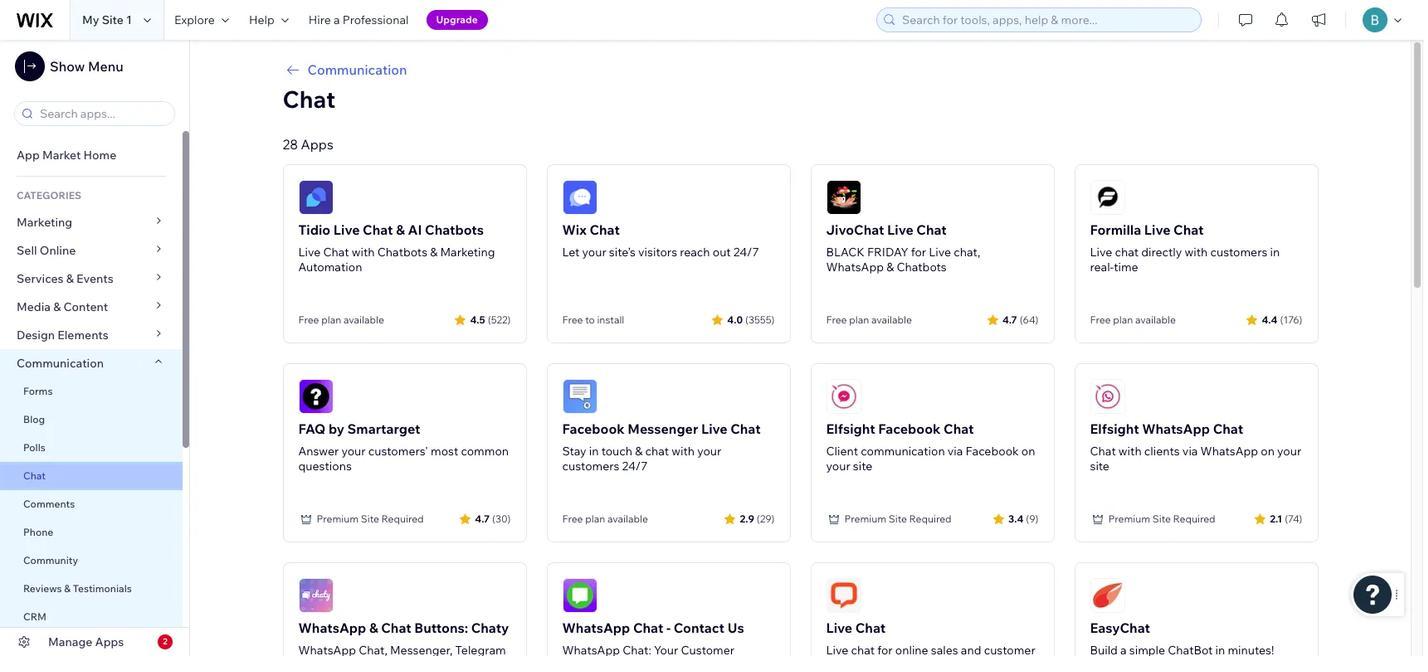Task type: locate. For each thing, give the bounding box(es) containing it.
content
[[64, 300, 108, 315]]

free down 'real-'
[[1090, 314, 1111, 326]]

1 horizontal spatial marketing
[[440, 245, 495, 260]]

with inside elfsight whatsapp chat chat with clients via whatsapp on your site
[[1119, 444, 1142, 459]]

0 horizontal spatial communication link
[[0, 349, 183, 378]]

1 elfsight from the left
[[826, 421, 875, 437]]

1 horizontal spatial apps
[[301, 136, 333, 153]]

(3555)
[[745, 313, 775, 326]]

live up directly
[[1144, 222, 1171, 238]]

0 horizontal spatial via
[[948, 444, 963, 459]]

1 premium from the left
[[317, 513, 359, 525]]

via right clients
[[1183, 444, 1198, 459]]

blog link
[[0, 406, 183, 434]]

2 horizontal spatial premium site required
[[1108, 513, 1216, 525]]

elfsight down elfsight whatsapp chat logo
[[1090, 421, 1139, 437]]

online
[[40, 243, 76, 258]]

1 horizontal spatial site
[[1090, 459, 1110, 474]]

1 horizontal spatial via
[[1183, 444, 1198, 459]]

premium
[[317, 513, 359, 525], [845, 513, 886, 525], [1108, 513, 1150, 525]]

your left the communication
[[826, 459, 850, 474]]

0 vertical spatial 24/7
[[734, 245, 759, 260]]

comments link
[[0, 491, 183, 519]]

your up the 2.1 (74)
[[1277, 444, 1302, 459]]

1 premium site required from the left
[[317, 513, 424, 525]]

chatbots
[[425, 222, 484, 238], [377, 245, 428, 260], [897, 260, 947, 275]]

2
[[163, 637, 167, 647]]

apps inside sidebar element
[[95, 635, 124, 650]]

marketing link
[[0, 208, 183, 237]]

0 horizontal spatial elfsight
[[826, 421, 875, 437]]

services & events
[[17, 271, 114, 286]]

easychat logo image
[[1090, 578, 1125, 613]]

to
[[585, 314, 595, 326]]

phone
[[23, 526, 53, 539]]

plan down "stay"
[[585, 513, 605, 525]]

available down touch
[[608, 513, 648, 525]]

(29)
[[757, 513, 775, 525]]

elfsight facebook chat client communication via facebook on your site
[[826, 421, 1035, 474]]

sell online
[[17, 243, 76, 258]]

site
[[102, 12, 124, 27], [361, 513, 379, 525], [889, 513, 907, 525], [1153, 513, 1171, 525]]

0 horizontal spatial premium site required
[[317, 513, 424, 525]]

whatsapp & chat buttons: chaty logo image
[[298, 578, 333, 613]]

4.7 left (64) at the top right of page
[[1003, 313, 1017, 326]]

site for faq by smartarget
[[361, 513, 379, 525]]

manage
[[48, 635, 92, 650]]

0 horizontal spatial required
[[381, 513, 424, 525]]

3 premium from the left
[[1108, 513, 1150, 525]]

2 elfsight from the left
[[1090, 421, 1139, 437]]

client
[[826, 444, 858, 459]]

automation
[[298, 260, 362, 275]]

facebook up "stay"
[[562, 421, 625, 437]]

apps for 28 apps
[[301, 136, 333, 153]]

facebook up the communication
[[878, 421, 941, 437]]

jivochat live chat logo image
[[826, 180, 861, 215]]

2 site from the left
[[1090, 459, 1110, 474]]

communication
[[308, 61, 407, 78], [17, 356, 106, 371]]

on inside elfsight whatsapp chat chat with clients via whatsapp on your site
[[1261, 444, 1275, 459]]

your inside the wix chat let your site's visitors reach out 24/7
[[582, 245, 606, 260]]

1 vertical spatial communication link
[[0, 349, 183, 378]]

community
[[23, 554, 78, 567]]

(176)
[[1280, 313, 1303, 326]]

explore
[[174, 12, 215, 27]]

marketing inside sidebar element
[[17, 215, 72, 230]]

24/7 right out
[[734, 245, 759, 260]]

phone link
[[0, 519, 183, 547]]

smartarget
[[347, 421, 420, 437]]

your down messenger
[[697, 444, 722, 459]]

0 horizontal spatial facebook
[[562, 421, 625, 437]]

wix chat logo image
[[562, 180, 597, 215]]

free down black
[[826, 314, 847, 326]]

2 via from the left
[[1183, 444, 1198, 459]]

reach
[[680, 245, 710, 260]]

4.5
[[470, 313, 485, 326]]

site
[[853, 459, 873, 474], [1090, 459, 1110, 474]]

chat,
[[954, 245, 980, 260]]

0 horizontal spatial premium
[[317, 513, 359, 525]]

free plan available down time
[[1090, 314, 1176, 326]]

2.9 (29)
[[740, 513, 775, 525]]

communication down design elements
[[17, 356, 106, 371]]

1 site from the left
[[853, 459, 873, 474]]

whatsapp inside jivochat live chat black friday for live chat, whatsapp & chatbots
[[826, 260, 884, 275]]

1 horizontal spatial 24/7
[[734, 245, 759, 260]]

chatbots left chat,
[[897, 260, 947, 275]]

premium site required down the questions
[[317, 513, 424, 525]]

wix
[[562, 222, 587, 238]]

0 horizontal spatial on
[[1021, 444, 1035, 459]]

0 horizontal spatial 4.7
[[475, 513, 490, 525]]

premium down the questions
[[317, 513, 359, 525]]

Search for tools, apps, help & more... field
[[897, 8, 1196, 32]]

plan for stay
[[585, 513, 605, 525]]

on up "2.1"
[[1261, 444, 1275, 459]]

chatbots inside jivochat live chat black friday for live chat, whatsapp & chatbots
[[897, 260, 947, 275]]

2 required from the left
[[909, 513, 952, 525]]

marketing
[[17, 215, 72, 230], [440, 245, 495, 260]]

plan down black
[[849, 314, 869, 326]]

1 vertical spatial chat
[[645, 444, 669, 459]]

0 horizontal spatial apps
[[95, 635, 124, 650]]

1 vertical spatial 4.7
[[475, 513, 490, 525]]

2.9
[[740, 513, 754, 525]]

site down clients
[[1153, 513, 1171, 525]]

live
[[334, 222, 360, 238], [887, 222, 914, 238], [1144, 222, 1171, 238], [298, 245, 321, 260], [929, 245, 951, 260], [1090, 245, 1112, 260], [701, 421, 728, 437], [826, 620, 853, 637]]

in right "stay"
[[589, 444, 599, 459]]

24/7 inside "facebook messenger live chat stay in touch & chat with your customers 24/7"
[[622, 459, 648, 474]]

1 via from the left
[[948, 444, 963, 459]]

free left to at the top left
[[562, 314, 583, 326]]

your
[[582, 245, 606, 260], [341, 444, 366, 459], [697, 444, 722, 459], [1277, 444, 1302, 459], [826, 459, 850, 474]]

chat inside formilla live chat live chat directly with customers in real-time
[[1174, 222, 1204, 238]]

0 vertical spatial in
[[1270, 245, 1280, 260]]

1 horizontal spatial customers
[[1210, 245, 1268, 260]]

hire
[[309, 12, 331, 27]]

community link
[[0, 547, 183, 575]]

your inside faq by smartarget answer your customers' most common questions
[[341, 444, 366, 459]]

0 horizontal spatial in
[[589, 444, 599, 459]]

1 horizontal spatial premium site required
[[845, 513, 952, 525]]

site left clients
[[1090, 459, 1110, 474]]

0 vertical spatial chat
[[1115, 245, 1139, 260]]

24/7 inside the wix chat let your site's visitors reach out 24/7
[[734, 245, 759, 260]]

3 required from the left
[[1173, 513, 1216, 525]]

3 premium site required from the left
[[1108, 513, 1216, 525]]

on
[[1021, 444, 1035, 459], [1261, 444, 1275, 459]]

communication down hire a professional
[[308, 61, 407, 78]]

0 vertical spatial apps
[[301, 136, 333, 153]]

0 vertical spatial marketing
[[17, 215, 72, 230]]

1 vertical spatial marketing
[[440, 245, 495, 260]]

show menu
[[50, 58, 123, 75]]

free plan available down friday on the right top of page
[[826, 314, 912, 326]]

required down elfsight facebook chat client communication via facebook on your site
[[909, 513, 952, 525]]

2 on from the left
[[1261, 444, 1275, 459]]

chat down messenger
[[645, 444, 669, 459]]

1 vertical spatial apps
[[95, 635, 124, 650]]

whatsapp down the 'jivochat'
[[826, 260, 884, 275]]

elfsight inside elfsight facebook chat client communication via facebook on your site
[[826, 421, 875, 437]]

on up the "(9)"
[[1021, 444, 1035, 459]]

1 horizontal spatial required
[[909, 513, 952, 525]]

marketing down categories
[[17, 215, 72, 230]]

blog
[[23, 413, 45, 426]]

design elements
[[17, 328, 109, 343]]

4.7
[[1003, 313, 1017, 326], [475, 513, 490, 525]]

available down automation
[[344, 314, 384, 326]]

0 vertical spatial 4.7
[[1003, 313, 1017, 326]]

customers up "4.4"
[[1210, 245, 1268, 260]]

2 horizontal spatial required
[[1173, 513, 1216, 525]]

plan
[[321, 314, 341, 326], [849, 314, 869, 326], [1113, 314, 1133, 326], [585, 513, 605, 525]]

(9)
[[1026, 513, 1039, 525]]

reviews & testimonials
[[23, 583, 132, 595]]

1 vertical spatial communication
[[17, 356, 106, 371]]

1 vertical spatial 24/7
[[622, 459, 648, 474]]

0 horizontal spatial chat
[[645, 444, 669, 459]]

chat inside jivochat live chat black friday for live chat, whatsapp & chatbots
[[917, 222, 947, 238]]

free down "stay"
[[562, 513, 583, 525]]

free down automation
[[298, 314, 319, 326]]

4.7 left (30)
[[475, 513, 490, 525]]

1 on from the left
[[1021, 444, 1035, 459]]

free plan available down automation
[[298, 314, 384, 326]]

out
[[713, 245, 731, 260]]

premium down "client"
[[845, 513, 886, 525]]

plan down time
[[1113, 314, 1133, 326]]

customers
[[1210, 245, 1268, 260], [562, 459, 620, 474]]

elfsight up "client"
[[826, 421, 875, 437]]

2 premium site required from the left
[[845, 513, 952, 525]]

1 horizontal spatial chat
[[1115, 245, 1139, 260]]

in inside "facebook messenger live chat stay in touch & chat with your customers 24/7"
[[589, 444, 599, 459]]

2 premium from the left
[[845, 513, 886, 525]]

2 horizontal spatial premium
[[1108, 513, 1150, 525]]

whatsapp chat - contact us  logo image
[[562, 578, 597, 613]]

1 horizontal spatial 4.7
[[1003, 313, 1017, 326]]

facebook
[[562, 421, 625, 437], [878, 421, 941, 437], [966, 444, 1019, 459]]

your inside elfsight facebook chat client communication via facebook on your site
[[826, 459, 850, 474]]

1 horizontal spatial in
[[1270, 245, 1280, 260]]

wix chat let your site's visitors reach out 24/7
[[562, 222, 759, 260]]

in inside formilla live chat live chat directly with customers in real-time
[[1270, 245, 1280, 260]]

services
[[17, 271, 64, 286]]

my
[[82, 12, 99, 27]]

whatsapp up clients
[[1142, 421, 1210, 437]]

4.0 (3555)
[[727, 313, 775, 326]]

with inside tidio live chat & ai chatbots live chat with chatbots & marketing automation
[[352, 245, 375, 260]]

in up "4.4"
[[1270, 245, 1280, 260]]

24/7 down messenger
[[622, 459, 648, 474]]

0 horizontal spatial customers
[[562, 459, 620, 474]]

free for stay
[[562, 513, 583, 525]]

via right the communication
[[948, 444, 963, 459]]

live chat
[[826, 620, 886, 637]]

premium site required down the communication
[[845, 513, 952, 525]]

app
[[17, 148, 40, 163]]

0 horizontal spatial site
[[853, 459, 873, 474]]

events
[[76, 271, 114, 286]]

premium site required for by
[[317, 513, 424, 525]]

1 required from the left
[[381, 513, 424, 525]]

communication
[[861, 444, 945, 459]]

faq by smartarget logo image
[[298, 379, 333, 414]]

required for whatsapp
[[1173, 513, 1216, 525]]

communication inside sidebar element
[[17, 356, 106, 371]]

your down by
[[341, 444, 366, 459]]

apps for manage apps
[[95, 635, 124, 650]]

apps right 28
[[301, 136, 333, 153]]

1 horizontal spatial premium
[[845, 513, 886, 525]]

1 horizontal spatial elfsight
[[1090, 421, 1139, 437]]

1 horizontal spatial on
[[1261, 444, 1275, 459]]

0 horizontal spatial communication
[[17, 356, 106, 371]]

site inside elfsight facebook chat client communication via facebook on your site
[[853, 459, 873, 474]]

1 vertical spatial in
[[589, 444, 599, 459]]

elfsight inside elfsight whatsapp chat chat with clients via whatsapp on your site
[[1090, 421, 1139, 437]]

formilla live chat live chat directly with customers in real-time
[[1090, 222, 1280, 275]]

communication link
[[283, 60, 1318, 80], [0, 349, 183, 378]]

available down time
[[1135, 314, 1176, 326]]

live up friday on the right top of page
[[887, 222, 914, 238]]

whatsapp
[[826, 260, 884, 275], [1142, 421, 1210, 437], [1201, 444, 1258, 459], [298, 620, 366, 637], [562, 620, 630, 637]]

plan down automation
[[321, 314, 341, 326]]

site down elfsight facebook chat logo
[[853, 459, 873, 474]]

live inside "facebook messenger live chat stay in touch & chat with your customers 24/7"
[[701, 421, 728, 437]]

available down friday on the right top of page
[[871, 314, 912, 326]]

premium site required for whatsapp
[[1108, 513, 1216, 525]]

chat
[[283, 85, 336, 114], [363, 222, 393, 238], [590, 222, 620, 238], [917, 222, 947, 238], [1174, 222, 1204, 238], [323, 245, 349, 260], [731, 421, 761, 437], [944, 421, 974, 437], [1213, 421, 1243, 437], [1090, 444, 1116, 459], [23, 470, 46, 482], [381, 620, 411, 637], [633, 620, 663, 637], [856, 620, 886, 637]]

site down the communication
[[889, 513, 907, 525]]

free
[[298, 314, 319, 326], [562, 314, 583, 326], [826, 314, 847, 326], [1090, 314, 1111, 326], [562, 513, 583, 525]]

0 vertical spatial communication
[[308, 61, 407, 78]]

4.5 (522)
[[470, 313, 511, 326]]

clients
[[1144, 444, 1180, 459]]

plan for chat
[[1113, 314, 1133, 326]]

customers down facebook messenger live chat logo
[[562, 459, 620, 474]]

free plan available for stay
[[562, 513, 648, 525]]

facebook up 3.4
[[966, 444, 1019, 459]]

facebook messenger live chat logo image
[[562, 379, 597, 414]]

upgrade
[[436, 13, 478, 26]]

elements
[[57, 328, 109, 343]]

free plan available for ai
[[298, 314, 384, 326]]

live right messenger
[[701, 421, 728, 437]]

site down customers'
[[361, 513, 379, 525]]

1 vertical spatial customers
[[562, 459, 620, 474]]

whatsapp chat - contact us
[[562, 620, 744, 637]]

marketing up 4.5
[[440, 245, 495, 260]]

required down elfsight whatsapp chat chat with clients via whatsapp on your site
[[1173, 513, 1216, 525]]

apps down crm link
[[95, 635, 124, 650]]

with
[[352, 245, 375, 260], [1185, 245, 1208, 260], [672, 444, 695, 459], [1119, 444, 1142, 459]]

your right let at left top
[[582, 245, 606, 260]]

1 horizontal spatial communication link
[[283, 60, 1318, 80]]

elfsight
[[826, 421, 875, 437], [1090, 421, 1139, 437]]

customers inside "facebook messenger live chat stay in touch & chat with your customers 24/7"
[[562, 459, 620, 474]]

chat down formilla
[[1115, 245, 1139, 260]]

home
[[83, 148, 116, 163]]

4.7 for jivochat live chat
[[1003, 313, 1017, 326]]

0 horizontal spatial 24/7
[[622, 459, 648, 474]]

time
[[1114, 260, 1138, 275]]

free for chat
[[1090, 314, 1111, 326]]

required down customers'
[[381, 513, 424, 525]]

0 vertical spatial customers
[[1210, 245, 1268, 260]]

0 horizontal spatial marketing
[[17, 215, 72, 230]]

free plan available
[[298, 314, 384, 326], [826, 314, 912, 326], [1090, 314, 1176, 326], [562, 513, 648, 525]]

live down live chat logo
[[826, 620, 853, 637]]

premium down clients
[[1108, 513, 1150, 525]]

apps
[[301, 136, 333, 153], [95, 635, 124, 650]]

live right 'for'
[[929, 245, 951, 260]]

required for by
[[381, 513, 424, 525]]

available
[[344, 314, 384, 326], [871, 314, 912, 326], [1135, 314, 1176, 326], [608, 513, 648, 525]]

free plan available down touch
[[562, 513, 648, 525]]

4.7 for faq by smartarget
[[475, 513, 490, 525]]

app market home link
[[0, 141, 183, 169]]

in
[[1270, 245, 1280, 260], [589, 444, 599, 459]]

premium site required down clients
[[1108, 513, 1216, 525]]



Task type: describe. For each thing, give the bounding box(es) containing it.
your inside elfsight whatsapp chat chat with clients via whatsapp on your site
[[1277, 444, 1302, 459]]

chat link
[[0, 462, 183, 491]]

chaty
[[471, 620, 509, 637]]

directly
[[1141, 245, 1182, 260]]

reviews & testimonials link
[[0, 575, 183, 603]]

available for chat
[[1135, 314, 1176, 326]]

menu
[[88, 58, 123, 75]]

site for elfsight facebook chat
[[889, 513, 907, 525]]

elfsight for elfsight facebook chat
[[826, 421, 875, 437]]

most
[[431, 444, 458, 459]]

forms
[[23, 385, 53, 398]]

available for ai
[[344, 314, 384, 326]]

live down the tidio
[[298, 245, 321, 260]]

your inside "facebook messenger live chat stay in touch & chat with your customers 24/7"
[[697, 444, 722, 459]]

crm link
[[0, 603, 183, 632]]

market
[[42, 148, 81, 163]]

services & events link
[[0, 265, 183, 293]]

elfsight whatsapp chat chat with clients via whatsapp on your site
[[1090, 421, 1302, 474]]

whatsapp down whatsapp & chat buttons: chaty logo
[[298, 620, 366, 637]]

4.4 (176)
[[1262, 313, 1303, 326]]

tidio
[[298, 222, 331, 238]]

forms link
[[0, 378, 183, 406]]

(74)
[[1285, 513, 1303, 525]]

& inside services & events link
[[66, 271, 74, 286]]

site inside elfsight whatsapp chat chat with clients via whatsapp on your site
[[1090, 459, 1110, 474]]

available for friday
[[871, 314, 912, 326]]

sidebar element
[[0, 40, 190, 657]]

show
[[50, 58, 85, 75]]

categories
[[17, 189, 81, 202]]

& inside "facebook messenger live chat stay in touch & chat with your customers 24/7"
[[635, 444, 643, 459]]

free plan available for chat
[[1090, 314, 1176, 326]]

via inside elfsight facebook chat client communication via facebook on your site
[[948, 444, 963, 459]]

chatbots right ai
[[425, 222, 484, 238]]

media
[[17, 300, 51, 315]]

facebook inside "facebook messenger live chat stay in touch & chat with your customers 24/7"
[[562, 421, 625, 437]]

us
[[728, 620, 744, 637]]

free for site's
[[562, 314, 583, 326]]

common
[[461, 444, 509, 459]]

site for elfsight whatsapp chat
[[1153, 513, 1171, 525]]

live down formilla
[[1090, 245, 1112, 260]]

stay
[[562, 444, 587, 459]]

& inside media & content link
[[53, 300, 61, 315]]

whatsapp down the whatsapp chat - contact us  logo
[[562, 620, 630, 637]]

customers inside formilla live chat live chat directly with customers in real-time
[[1210, 245, 1268, 260]]

hire a professional link
[[299, 0, 419, 40]]

touch
[[601, 444, 632, 459]]

1
[[126, 12, 132, 27]]

with inside formilla live chat live chat directly with customers in real-time
[[1185, 245, 1208, 260]]

real-
[[1090, 260, 1114, 275]]

1 horizontal spatial facebook
[[878, 421, 941, 437]]

plan for friday
[[849, 314, 869, 326]]

live right the tidio
[[334, 222, 360, 238]]

premium for by
[[317, 513, 359, 525]]

4.4
[[1262, 313, 1278, 326]]

chat inside formilla live chat live chat directly with customers in real-time
[[1115, 245, 1139, 260]]

reviews
[[23, 583, 62, 595]]

with inside "facebook messenger live chat stay in touch & chat with your customers 24/7"
[[672, 444, 695, 459]]

show menu button
[[15, 51, 123, 81]]

2.1 (74)
[[1270, 513, 1303, 525]]

via inside elfsight whatsapp chat chat with clients via whatsapp on your site
[[1183, 444, 1198, 459]]

jivochat live chat black friday for live chat, whatsapp & chatbots
[[826, 222, 980, 275]]

formilla live chat logo image
[[1090, 180, 1125, 215]]

elfsight for elfsight whatsapp chat
[[1090, 421, 1139, 437]]

(64)
[[1020, 313, 1039, 326]]

sell online link
[[0, 237, 183, 265]]

polls link
[[0, 434, 183, 462]]

visitors
[[638, 245, 677, 260]]

premium for whatsapp
[[1108, 513, 1150, 525]]

& inside reviews & testimonials link
[[64, 583, 71, 595]]

ai
[[408, 222, 422, 238]]

questions
[[298, 459, 352, 474]]

2.1
[[1270, 513, 1282, 525]]

chat inside the wix chat let your site's visitors reach out 24/7
[[590, 222, 620, 238]]

premium site required for facebook
[[845, 513, 952, 525]]

site's
[[609, 245, 636, 260]]

site left 1
[[102, 12, 124, 27]]

whatsapp & chat buttons: chaty
[[298, 620, 509, 637]]

tidio live chat & ai chatbots live chat with chatbots & marketing automation
[[298, 222, 495, 275]]

elfsight whatsapp chat logo image
[[1090, 379, 1125, 414]]

answer
[[298, 444, 339, 459]]

free to install
[[562, 314, 624, 326]]

for
[[911, 245, 926, 260]]

whatsapp right clients
[[1201, 444, 1258, 459]]

a
[[334, 12, 340, 27]]

chat inside "facebook messenger live chat stay in touch & chat with your customers 24/7"
[[645, 444, 669, 459]]

media & content
[[17, 300, 108, 315]]

free plan available for friday
[[826, 314, 912, 326]]

Search apps... field
[[35, 102, 169, 125]]

crm
[[23, 611, 46, 623]]

tidio live chat & ai chatbots logo image
[[298, 180, 333, 215]]

upgrade button
[[426, 10, 488, 30]]

comments
[[23, 498, 75, 510]]

install
[[597, 314, 624, 326]]

3.4 (9)
[[1008, 513, 1039, 525]]

4.0
[[727, 313, 743, 326]]

polls
[[23, 442, 45, 454]]

contact
[[674, 620, 725, 637]]

1 horizontal spatial communication
[[308, 61, 407, 78]]

friday
[[867, 245, 909, 260]]

chat inside sidebar element
[[23, 470, 46, 482]]

elfsight facebook chat logo image
[[826, 379, 861, 414]]

buttons:
[[414, 620, 468, 637]]

0 vertical spatial communication link
[[283, 60, 1318, 80]]

(30)
[[492, 513, 511, 525]]

marketing inside tidio live chat & ai chatbots live chat with chatbots & marketing automation
[[440, 245, 495, 260]]

black
[[826, 245, 865, 260]]

-
[[666, 620, 671, 637]]

help button
[[239, 0, 299, 40]]

chat inside "facebook messenger live chat stay in touch & chat with your customers 24/7"
[[731, 421, 761, 437]]

faq by smartarget answer your customers' most common questions
[[298, 421, 509, 474]]

4.7 (64)
[[1003, 313, 1039, 326]]

faq
[[298, 421, 326, 437]]

required for facebook
[[909, 513, 952, 525]]

& inside jivochat live chat black friday for live chat, whatsapp & chatbots
[[887, 260, 894, 275]]

jivochat
[[826, 222, 884, 238]]

chatbots down ai
[[377, 245, 428, 260]]

easychat
[[1090, 620, 1150, 637]]

media & content link
[[0, 293, 183, 321]]

facebook messenger live chat stay in touch & chat with your customers 24/7
[[562, 421, 761, 474]]

testimonials
[[73, 583, 132, 595]]

plan for ai
[[321, 314, 341, 326]]

2 horizontal spatial facebook
[[966, 444, 1019, 459]]

free for friday
[[826, 314, 847, 326]]

manage apps
[[48, 635, 124, 650]]

3.4
[[1008, 513, 1024, 525]]

on inside elfsight facebook chat client communication via facebook on your site
[[1021, 444, 1035, 459]]

28
[[283, 136, 298, 153]]

chat inside elfsight facebook chat client communication via facebook on your site
[[944, 421, 974, 437]]

live chat logo image
[[826, 578, 861, 613]]

professional
[[343, 12, 409, 27]]

available for stay
[[608, 513, 648, 525]]

formilla
[[1090, 222, 1141, 238]]

premium for facebook
[[845, 513, 886, 525]]

free for ai
[[298, 314, 319, 326]]



Task type: vqa. For each thing, say whether or not it's contained in the screenshot.
'Setup' link
no



